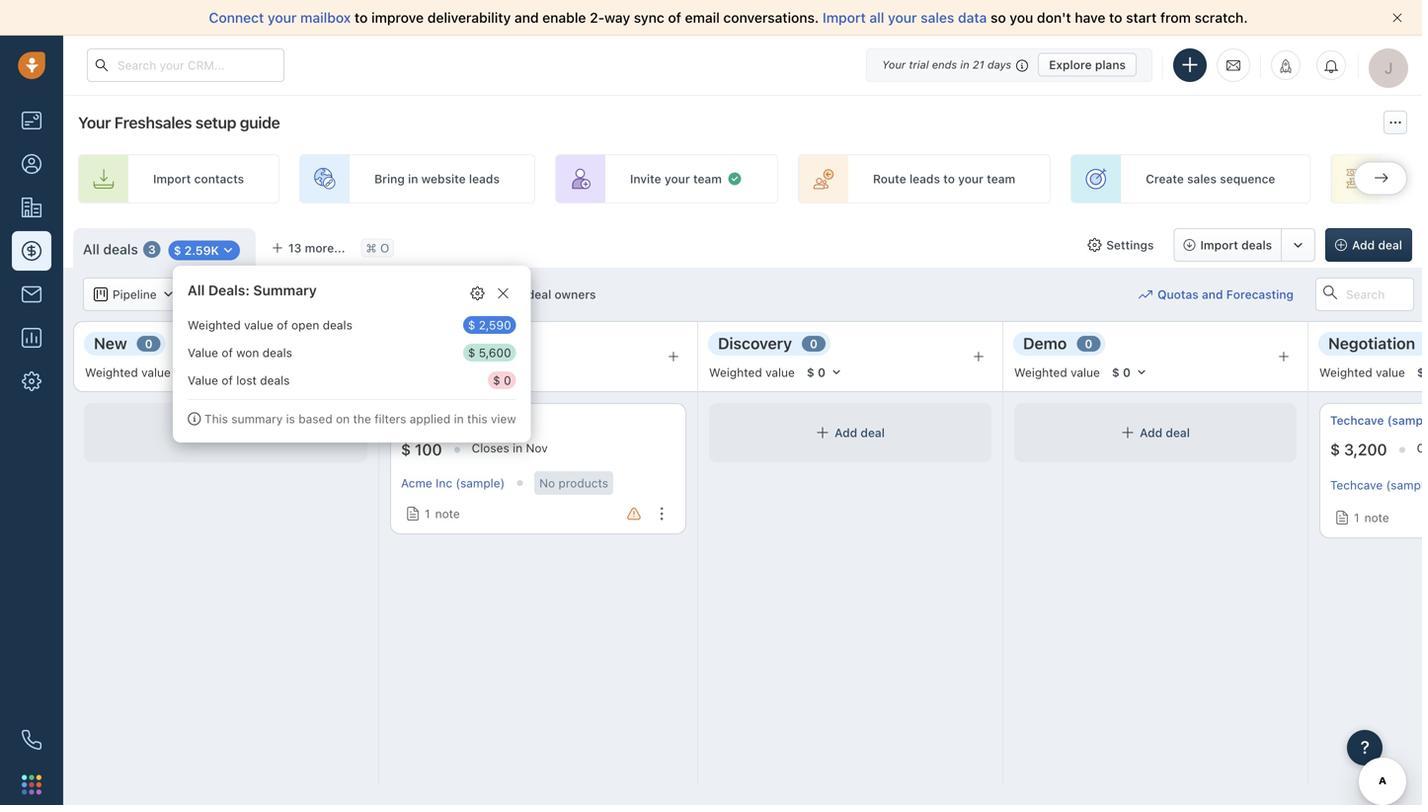 Task type: locate. For each thing, give the bounding box(es) containing it.
$ 0 for demo
[[1112, 366, 1131, 379]]

in left nov
[[513, 441, 523, 455]]

deals:
[[208, 282, 250, 298]]

1 note down 100
[[425, 507, 460, 521]]

1 horizontal spatial $ 0
[[807, 366, 826, 379]]

to inside 'link'
[[944, 172, 955, 186]]

your freshsales setup guide
[[78, 113, 280, 132]]

deal
[[1379, 238, 1403, 252], [527, 287, 552, 301], [236, 426, 260, 440], [861, 426, 885, 440], [1166, 426, 1190, 440]]

weighted
[[188, 318, 241, 332], [85, 365, 138, 379], [709, 365, 762, 379], [1015, 365, 1068, 379], [1320, 365, 1373, 379]]

phone element
[[12, 720, 51, 760]]

0 horizontal spatial 1
[[425, 507, 430, 521]]

2 $ 0 button from the left
[[1103, 362, 1157, 383]]

3 weighted value from the left
[[1015, 365, 1100, 379]]

value for value of lost deals
[[188, 373, 218, 387]]

add deal
[[1353, 238, 1403, 252], [210, 426, 260, 440], [835, 426, 885, 440], [1140, 426, 1190, 440]]

2 weighted value from the left
[[709, 365, 795, 379]]

view
[[491, 412, 516, 426]]

1 acme from the top
[[401, 413, 433, 427]]

add
[[1353, 238, 1375, 252], [210, 426, 233, 440], [835, 426, 858, 440], [1140, 426, 1163, 440]]

1 vertical spatial acme inc (sample)
[[401, 476, 505, 490]]

1 $ 0 button from the left
[[798, 362, 852, 383]]

0 horizontal spatial $ 0 button
[[798, 362, 852, 383]]

your for your freshsales setup guide
[[78, 113, 111, 132]]

weighted value button down negotiation
[[1319, 356, 1423, 385]]

1 horizontal spatial to
[[944, 172, 955, 186]]

0 vertical spatial acme
[[401, 413, 433, 427]]

all deals: summary dialog
[[163, 266, 531, 443]]

weighted value down discovery
[[709, 365, 795, 379]]

in right bring
[[408, 172, 418, 186]]

2 horizontal spatial all
[[509, 287, 524, 301]]

$ 0 for discovery
[[807, 366, 826, 379]]

0 horizontal spatial and
[[515, 9, 539, 26]]

2 leads from the left
[[910, 172, 940, 186]]

your right all
[[888, 9, 917, 26]]

0 horizontal spatial $ 0
[[493, 373, 511, 387]]

weighted value down new on the top left of the page
[[85, 365, 171, 379]]

all deals link
[[83, 240, 138, 259]]

note down techcave (sampl
[[1365, 511, 1390, 525]]

value for value of won deals
[[188, 346, 218, 360]]

acme inc (sample) up 100
[[401, 413, 508, 427]]

1 vertical spatial value
[[188, 373, 218, 387]]

all up 2,590 at the top of page
[[509, 287, 524, 301]]

your left trial
[[882, 58, 906, 71]]

13 more...
[[288, 241, 345, 255]]

container_wx8msf4aqz5i3rn1 image up 2,590 at the top of page
[[497, 286, 510, 300]]

0 vertical spatial acme inc (sample)
[[401, 413, 508, 427]]

acme inc (sample) down 100
[[401, 476, 505, 490]]

inc down 100
[[436, 476, 453, 490]]

your
[[268, 9, 297, 26], [888, 9, 917, 26], [665, 172, 690, 186], [958, 172, 984, 186]]

inc left this
[[436, 413, 454, 427]]

value
[[188, 346, 218, 360], [188, 373, 218, 387]]

leads right the website
[[469, 172, 500, 186]]

leads right route
[[910, 172, 940, 186]]

the
[[353, 412, 371, 426]]

techcave (samp link
[[1331, 412, 1423, 429]]

deals left 3
[[103, 241, 138, 257]]

0 vertical spatial and
[[515, 9, 539, 26]]

container_wx8msf4aqz5i3rn1 image right 2.59k
[[221, 243, 235, 257]]

techcave up $ 3,200
[[1331, 413, 1385, 427]]

2 horizontal spatial import
[[1201, 238, 1239, 252]]

note down 100
[[435, 507, 460, 521]]

container_wx8msf4aqz5i3rn1 image
[[1088, 238, 1102, 252], [471, 286, 485, 300], [162, 287, 175, 301], [488, 287, 502, 301], [1139, 287, 1153, 301], [188, 412, 202, 426], [816, 426, 830, 440], [1121, 426, 1135, 440], [406, 507, 420, 521]]

scratch.
[[1195, 9, 1248, 26]]

container_wx8msf4aqz5i3rn1 image inside invite your team link
[[727, 171, 743, 187]]

applied
[[410, 412, 451, 426]]

1 horizontal spatial 1 note
[[1354, 511, 1390, 525]]

1 value from the top
[[188, 346, 218, 360]]

your
[[882, 58, 906, 71], [78, 113, 111, 132]]

deals right open
[[323, 318, 353, 332]]

2 techcave from the top
[[1331, 478, 1383, 492]]

1 vertical spatial (sample)
[[456, 476, 505, 490]]

(sample)
[[457, 413, 508, 427], [456, 476, 505, 490]]

email image
[[1227, 57, 1241, 73]]

settings button
[[1078, 228, 1164, 262]]

1 vertical spatial acme
[[401, 476, 432, 490]]

$ inside $ 2.59k button
[[174, 243, 181, 257]]

create sales sequence
[[1146, 172, 1276, 186]]

summary
[[253, 282, 317, 298]]

container_wx8msf4aqz5i3rn1 image inside $ 2.59k button
[[221, 243, 235, 257]]

inc
[[436, 413, 454, 427], [436, 476, 453, 490]]

value up this
[[188, 373, 218, 387]]

all inside dialog
[[188, 282, 205, 298]]

import for import deals
[[1201, 238, 1239, 252]]

0 vertical spatial acme inc (sample) link
[[401, 412, 508, 429]]

is
[[286, 412, 295, 426]]

2-
[[590, 9, 605, 26]]

and left enable
[[515, 9, 539, 26]]

setup
[[195, 113, 236, 132]]

weighted down discovery
[[709, 365, 762, 379]]

1 acme inc (sample) link from the top
[[401, 412, 508, 429]]

(sample) down closes
[[456, 476, 505, 490]]

all
[[83, 241, 100, 257], [188, 282, 205, 298], [509, 287, 524, 301]]

⌘
[[366, 241, 377, 255]]

1 down 2,590 at the top of page
[[511, 337, 517, 351]]

bring in website leads link
[[299, 154, 535, 204]]

1 horizontal spatial team
[[987, 172, 1016, 186]]

1 vertical spatial import
[[153, 172, 191, 186]]

explore
[[1049, 58, 1092, 72]]

0 vertical spatial inc
[[436, 413, 454, 427]]

$ 0 button for discovery
[[798, 362, 852, 383]]

1 down 100
[[425, 507, 430, 521]]

1 vertical spatial your
[[78, 113, 111, 132]]

weighted down new on the top left of the page
[[85, 365, 138, 379]]

1 down techcave (sampl
[[1354, 511, 1360, 525]]

0 horizontal spatial team
[[693, 172, 722, 186]]

⌘ o
[[366, 241, 389, 255]]

sync
[[634, 9, 665, 26]]

1 horizontal spatial all
[[188, 282, 205, 298]]

100
[[415, 440, 442, 459]]

$ 5,600
[[468, 346, 511, 360]]

your trial ends in 21 days
[[882, 58, 1012, 71]]

2 value from the top
[[188, 373, 218, 387]]

container_wx8msf4aqz5i3rn1 image
[[727, 171, 743, 187], [221, 243, 235, 257], [497, 286, 510, 300], [94, 287, 108, 301], [1336, 511, 1349, 525]]

all inside button
[[509, 287, 524, 301]]

2 inc from the top
[[436, 476, 453, 490]]

value inside the all deals: summary dialog
[[244, 318, 274, 332]]

website
[[422, 172, 466, 186]]

and right quotas
[[1202, 287, 1223, 301]]

all deals: summary
[[188, 282, 317, 298]]

techcave
[[1331, 413, 1385, 427], [1331, 478, 1383, 492]]

won
[[236, 346, 259, 360]]

$
[[174, 243, 181, 257], [468, 318, 476, 332], [468, 346, 476, 360], [807, 366, 815, 379], [1112, 366, 1120, 379], [493, 373, 501, 387], [401, 440, 411, 459], [1331, 440, 1341, 459]]

set
[[1406, 172, 1423, 186]]

conversations.
[[724, 9, 819, 26]]

sales left data
[[921, 9, 955, 26]]

invite
[[630, 172, 662, 186]]

weighted value of open deals
[[188, 318, 353, 332]]

leads inside 'link'
[[910, 172, 940, 186]]

1 horizontal spatial your
[[882, 58, 906, 71]]

weighted value down demo at the right top of page
[[1015, 365, 1100, 379]]

import deals button
[[1174, 228, 1282, 262]]

1 vertical spatial and
[[1202, 287, 1223, 301]]

add deal button
[[1326, 228, 1413, 262]]

1 vertical spatial techcave
[[1331, 478, 1383, 492]]

techcave (samp
[[1331, 413, 1423, 427]]

set link
[[1331, 154, 1423, 204]]

of left 'won'
[[222, 346, 233, 360]]

container_wx8msf4aqz5i3rn1 image down techcave (sampl
[[1336, 511, 1349, 525]]

$ 2.59k button
[[169, 240, 240, 260]]

all left deals:
[[188, 282, 205, 298]]

create sales sequence link
[[1071, 154, 1311, 204]]

bring in website leads
[[375, 172, 500, 186]]

import deals
[[1201, 238, 1273, 252]]

value left 'won'
[[188, 346, 218, 360]]

of left lost
[[222, 373, 233, 387]]

to right mailbox
[[355, 9, 368, 26]]

techcave inside "link"
[[1331, 413, 1385, 427]]

0 vertical spatial techcave
[[1331, 413, 1385, 427]]

import contacts link
[[78, 154, 280, 204]]

close image
[[1393, 13, 1403, 23]]

container_wx8msf4aqz5i3rn1 image inside quotas and forecasting link
[[1139, 287, 1153, 301]]

0 vertical spatial import
[[823, 9, 866, 26]]

your right route
[[958, 172, 984, 186]]

weighted value button down new on the top left of the page
[[84, 356, 233, 385]]

to right route
[[944, 172, 955, 186]]

weighted value down negotiation
[[1320, 365, 1406, 379]]

settings
[[1107, 238, 1154, 252]]

sales
[[921, 9, 955, 26], [1188, 172, 1217, 186]]

in inside the all deals: summary dialog
[[454, 412, 464, 426]]

0 horizontal spatial your
[[78, 113, 111, 132]]

to
[[355, 9, 368, 26], [1110, 9, 1123, 26], [944, 172, 955, 186]]

$ 100
[[401, 440, 442, 459]]

no
[[540, 476, 555, 490]]

2 horizontal spatial 1
[[1354, 511, 1360, 525]]

sales right the create
[[1188, 172, 1217, 186]]

all
[[870, 9, 885, 26]]

2 acme from the top
[[401, 476, 432, 490]]

0 vertical spatial your
[[882, 58, 906, 71]]

deliverability
[[428, 9, 511, 26]]

0 horizontal spatial to
[[355, 9, 368, 26]]

1 note down techcave (sampl
[[1354, 511, 1390, 525]]

acme inc (sample) link
[[401, 412, 508, 429], [401, 476, 505, 490]]

$ 0 button
[[798, 362, 852, 383], [1103, 362, 1157, 383]]

acme inc (sample) link down 100
[[401, 476, 505, 490]]

1 horizontal spatial $ 0 button
[[1103, 362, 1157, 383]]

closes
[[472, 441, 510, 455]]

2 vertical spatial import
[[1201, 238, 1239, 252]]

container_wx8msf4aqz5i3rn1 image inside all deal owners button
[[488, 287, 502, 301]]

1 leads from the left
[[469, 172, 500, 186]]

1 horizontal spatial leads
[[910, 172, 940, 186]]

bring
[[375, 172, 405, 186]]

techcave down $ 3,200
[[1331, 478, 1383, 492]]

(sample) up closes
[[457, 413, 508, 427]]

0 vertical spatial sales
[[921, 9, 955, 26]]

your left freshsales
[[78, 113, 111, 132]]

1 weighted value button from the left
[[84, 356, 233, 385]]

weighted up value of won deals
[[188, 318, 241, 332]]

deals up the forecasting
[[1242, 238, 1273, 252]]

1 vertical spatial acme inc (sample) link
[[401, 476, 505, 490]]

note
[[435, 507, 460, 521], [1365, 511, 1390, 525]]

quotas
[[1158, 287, 1199, 301]]

filters
[[375, 412, 406, 426]]

import inside button
[[1201, 238, 1239, 252]]

all for all deals: summary
[[188, 282, 205, 298]]

0 vertical spatial value
[[188, 346, 218, 360]]

import left contacts
[[153, 172, 191, 186]]

weighted value
[[85, 365, 171, 379], [709, 365, 795, 379], [1015, 365, 1100, 379], [1320, 365, 1406, 379]]

ends
[[932, 58, 957, 71]]

weighted inside the all deals: summary dialog
[[188, 318, 241, 332]]

1 horizontal spatial weighted value button
[[1319, 356, 1423, 385]]

0 horizontal spatial all
[[83, 241, 100, 257]]

import
[[823, 9, 866, 26], [153, 172, 191, 186], [1201, 238, 1239, 252]]

pipeline
[[113, 287, 157, 301]]

to left 'start' at right
[[1110, 9, 1123, 26]]

2 horizontal spatial $ 0
[[1112, 366, 1131, 379]]

0 horizontal spatial leads
[[469, 172, 500, 186]]

0 horizontal spatial sales
[[921, 9, 955, 26]]

import left all
[[823, 9, 866, 26]]

1 horizontal spatial import
[[823, 9, 866, 26]]

container_wx8msf4aqz5i3rn1 image left the pipeline
[[94, 287, 108, 301]]

0 horizontal spatial weighted value button
[[84, 356, 233, 385]]

no products
[[540, 476, 609, 490]]

2 acme inc (sample) from the top
[[401, 476, 505, 490]]

all left 3
[[83, 241, 100, 257]]

invite your team
[[630, 172, 722, 186]]

2 weighted value button from the left
[[1319, 356, 1423, 385]]

5,600
[[479, 346, 511, 360]]

container_wx8msf4aqz5i3rn1 image inside pipeline popup button
[[94, 287, 108, 301]]

your right invite at the top of the page
[[665, 172, 690, 186]]

1 techcave from the top
[[1331, 413, 1385, 427]]

1 acme inc (sample) from the top
[[401, 413, 508, 427]]

1 vertical spatial sales
[[1188, 172, 1217, 186]]

don't
[[1037, 9, 1072, 26]]

of right sync
[[668, 9, 682, 26]]

trial
[[909, 58, 929, 71]]

4 weighted value from the left
[[1320, 365, 1406, 379]]

0 horizontal spatial import
[[153, 172, 191, 186]]

2 team from the left
[[987, 172, 1016, 186]]

container_wx8msf4aqz5i3rn1 image right invite your team
[[727, 171, 743, 187]]

import up 'quotas and forecasting'
[[1201, 238, 1239, 252]]

in inside bring in website leads link
[[408, 172, 418, 186]]

container_wx8msf4aqz5i3rn1 image inside the all deals: summary dialog
[[497, 286, 510, 300]]

acme inc (sample) link up 100
[[401, 412, 508, 429]]

in left this
[[454, 412, 464, 426]]

acme down $ 100
[[401, 476, 432, 490]]

1 vertical spatial inc
[[436, 476, 453, 490]]

acme up $ 100
[[401, 413, 433, 427]]



Task type: vqa. For each thing, say whether or not it's contained in the screenshot.
left field
no



Task type: describe. For each thing, give the bounding box(es) containing it.
create
[[1146, 172, 1184, 186]]

in left 21
[[961, 58, 970, 71]]

add deal inside button
[[1353, 238, 1403, 252]]

add inside button
[[1353, 238, 1375, 252]]

techcave (sampl
[[1331, 478, 1423, 492]]

freshsales
[[114, 113, 192, 132]]

more...
[[305, 241, 345, 255]]

owners
[[555, 287, 596, 301]]

techcave for techcave (samp
[[1331, 413, 1385, 427]]

2,590
[[479, 318, 511, 332]]

negotiation
[[1329, 334, 1416, 353]]

contacts
[[194, 172, 244, 186]]

have
[[1075, 9, 1106, 26]]

1 horizontal spatial and
[[1202, 287, 1223, 301]]

on
[[336, 412, 350, 426]]

your inside 'link'
[[958, 172, 984, 186]]

qualification
[[399, 334, 493, 353]]

2 acme inc (sample) link from the top
[[401, 476, 505, 490]]

you
[[1010, 9, 1034, 26]]

all for all deal owners
[[509, 287, 524, 301]]

import contacts
[[153, 172, 244, 186]]

$ 2.59k
[[174, 243, 219, 257]]

days
[[988, 58, 1012, 71]]

summary
[[231, 412, 283, 426]]

explore plans
[[1049, 58, 1126, 72]]

nov
[[526, 441, 548, 455]]

deals right lost
[[260, 373, 290, 387]]

o
[[380, 241, 389, 255]]

1 weighted value from the left
[[85, 365, 171, 379]]

improve
[[371, 9, 424, 26]]

import all your sales data link
[[823, 9, 991, 26]]

route
[[873, 172, 907, 186]]

deals inside button
[[1242, 238, 1273, 252]]

weighted down demo at the right top of page
[[1015, 365, 1068, 379]]

3
[[148, 243, 156, 256]]

way
[[605, 9, 630, 26]]

all deals 3
[[83, 241, 156, 257]]

Search your CRM... text field
[[87, 48, 285, 82]]

lost
[[236, 373, 257, 387]]

13
[[288, 241, 302, 255]]

2.59k
[[185, 243, 219, 257]]

weighted down negotiation
[[1320, 365, 1373, 379]]

0 vertical spatial (sample)
[[457, 413, 508, 427]]

3,200
[[1345, 440, 1388, 459]]

open
[[291, 318, 319, 332]]

1 horizontal spatial sales
[[1188, 172, 1217, 186]]

13 more... button
[[261, 234, 356, 262]]

$ 0 inside the all deals: summary dialog
[[493, 373, 511, 387]]

1 horizontal spatial note
[[1365, 511, 1390, 525]]

import for import contacts
[[153, 172, 191, 186]]

techcave for techcave (sampl
[[1331, 478, 1383, 492]]

quotas and forecasting
[[1158, 287, 1294, 301]]

Search field
[[1316, 278, 1415, 311]]

demo
[[1023, 334, 1067, 353]]

your left mailbox
[[268, 9, 297, 26]]

closes in nov
[[472, 441, 548, 455]]

$ 3,200
[[1331, 440, 1388, 459]]

invite your team link
[[555, 154, 778, 204]]

deals down weighted value of open deals
[[263, 346, 292, 360]]

$ 2,590
[[468, 318, 511, 332]]

1 team from the left
[[693, 172, 722, 186]]

value of won deals
[[188, 346, 292, 360]]

guide
[[240, 113, 280, 132]]

this
[[204, 412, 228, 426]]

$ 0 button for demo
[[1103, 362, 1157, 383]]

forecasting
[[1227, 287, 1294, 301]]

email
[[685, 9, 720, 26]]

this
[[467, 412, 488, 426]]

from
[[1161, 9, 1191, 26]]

of left open
[[277, 318, 288, 332]]

0 horizontal spatial 1 note
[[425, 507, 460, 521]]

all deal owners
[[509, 287, 596, 301]]

plans
[[1095, 58, 1126, 72]]

data
[[958, 9, 987, 26]]

(sampl
[[1387, 478, 1423, 492]]

1 inc from the top
[[436, 413, 454, 427]]

route leads to your team
[[873, 172, 1016, 186]]

21
[[973, 58, 985, 71]]

sequence
[[1220, 172, 1276, 186]]

connect your mailbox to improve deliverability and enable 2-way sync of email conversations. import all your sales data so you don't have to start from scratch.
[[209, 9, 1248, 26]]

container_wx8msf4aqz5i3rn1 image inside pipeline popup button
[[162, 287, 175, 301]]

new
[[94, 334, 127, 353]]

all deal owners button
[[475, 278, 609, 311]]

0 inside the all deals: summary dialog
[[504, 373, 511, 387]]

all for all deals 3
[[83, 241, 100, 257]]

0 horizontal spatial note
[[435, 507, 460, 521]]

mailbox
[[300, 9, 351, 26]]

import deals group
[[1174, 228, 1316, 262]]

$ 2.59k button
[[163, 238, 246, 261]]

(samp
[[1388, 413, 1423, 427]]

explore plans link
[[1038, 53, 1137, 77]]

1 horizontal spatial 1
[[511, 337, 517, 351]]

team inside 'link'
[[987, 172, 1016, 186]]

your for your trial ends in 21 days
[[882, 58, 906, 71]]

quotas and forecasting link
[[1139, 278, 1314, 311]]

freshworks switcher image
[[22, 775, 41, 795]]

so
[[991, 9, 1006, 26]]

based
[[299, 412, 333, 426]]

route leads to your team link
[[798, 154, 1051, 204]]

phone image
[[22, 730, 41, 750]]

discovery
[[718, 334, 792, 353]]

value of lost deals
[[188, 373, 290, 387]]

techcave (sampl link
[[1331, 478, 1423, 492]]

this summary is based on the filters applied in this view
[[204, 412, 516, 426]]

2 horizontal spatial to
[[1110, 9, 1123, 26]]

container_wx8msf4aqz5i3rn1 image inside settings popup button
[[1088, 238, 1102, 252]]



